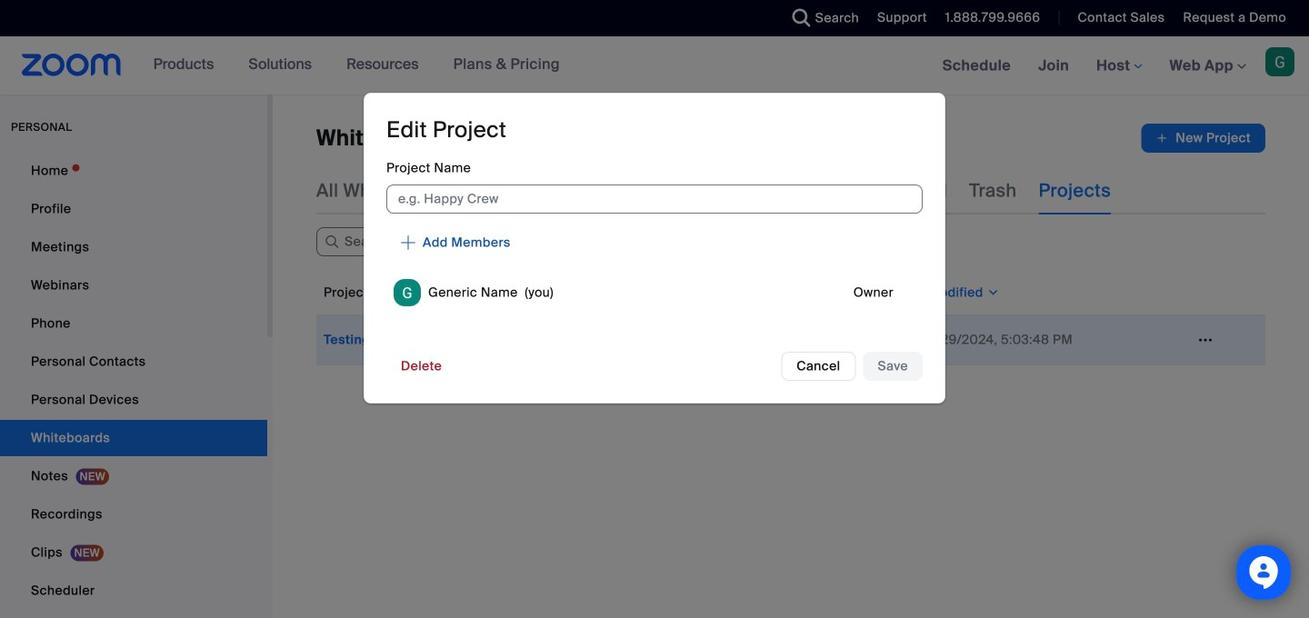 Task type: locate. For each thing, give the bounding box(es) containing it.
add image
[[1156, 129, 1168, 147]]

personal menu menu
[[0, 153, 267, 618]]

generic name avatar image
[[394, 279, 421, 306]]

meetings navigation
[[929, 36, 1309, 96]]

banner
[[0, 36, 1309, 96]]

edit project image
[[1191, 332, 1220, 348]]

heading
[[386, 116, 507, 144]]

application
[[316, 271, 1266, 365]]

dialog
[[364, 93, 946, 404]]



Task type: describe. For each thing, give the bounding box(es) containing it.
generic name owner element
[[386, 272, 923, 314]]

e.g. Happy Crew text field
[[386, 185, 923, 214]]

tabs of all whiteboard page tab list
[[316, 167, 1111, 215]]

product information navigation
[[140, 36, 574, 95]]

Search text field
[[316, 227, 535, 256]]

arrow down image
[[409, 282, 425, 304]]



Task type: vqa. For each thing, say whether or not it's contained in the screenshot.
e.g. Happy Crew text box
yes



